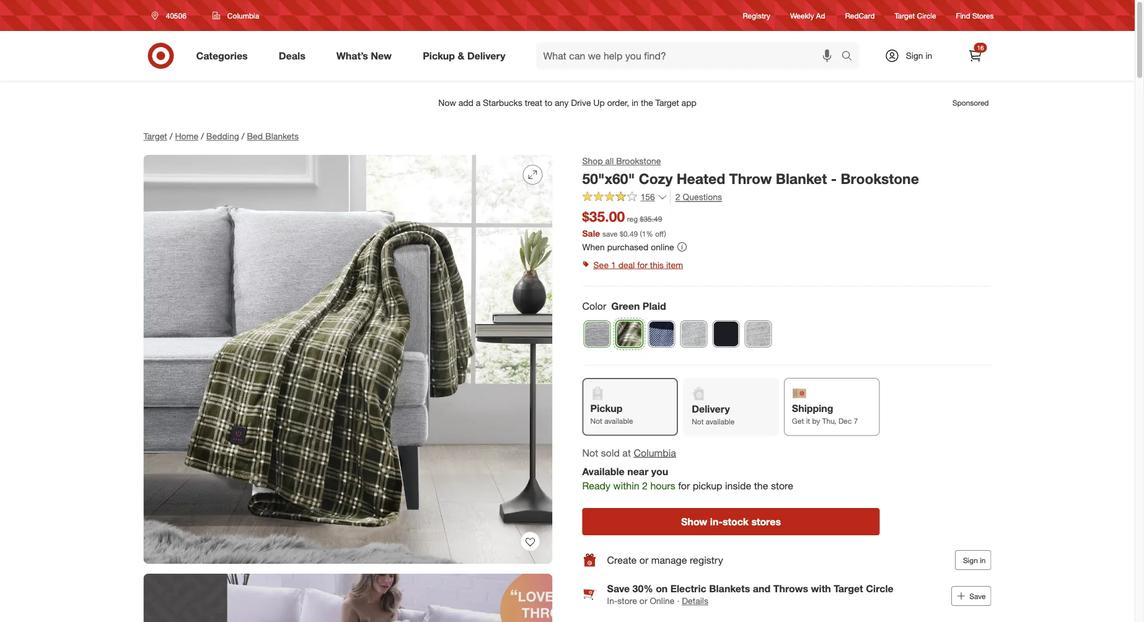 Task type: describe. For each thing, give the bounding box(es) containing it.
target circle
[[895, 11, 937, 20]]

not for delivery
[[692, 417, 704, 427]]

store for in-
[[618, 596, 637, 607]]

columbia button
[[634, 446, 676, 460]]

weekly
[[791, 11, 814, 20]]

see
[[594, 259, 609, 270]]

1 horizontal spatial 2
[[676, 192, 681, 203]]

in inside sign in button
[[980, 556, 986, 565]]

save button
[[952, 587, 992, 606]]

circle inside save 30% on electric blankets and throws with target circle in-store or online ∙ details
[[866, 583, 894, 595]]

plaid
[[643, 300, 667, 312]]

deals
[[279, 50, 306, 62]]

sale
[[583, 228, 600, 239]]

delivery inside delivery not available
[[692, 403, 730, 415]]

shop all brookstone 50"x60" cozy heated throw blanket - brookstone
[[583, 156, 920, 187]]

see 1 deal for this item link
[[583, 256, 992, 274]]

navy buffalo plaid image
[[649, 321, 675, 347]]

7
[[854, 417, 859, 426]]

at
[[623, 447, 631, 459]]

0 horizontal spatial blankets
[[265, 131, 299, 142]]

charcoal gray image
[[713, 321, 739, 347]]

throw
[[730, 170, 772, 187]]

1 horizontal spatial circle
[[918, 11, 937, 20]]

pickup
[[693, 480, 723, 492]]

create or manage registry
[[607, 554, 723, 566]]

color green plaid
[[583, 300, 667, 312]]

show in-stock stores
[[682, 516, 781, 528]]

new
[[371, 50, 392, 62]]

1 vertical spatial 1
[[611, 259, 616, 270]]

green plaid image
[[617, 321, 643, 347]]

weekly ad link
[[791, 10, 826, 21]]

$35.00
[[583, 208, 625, 225]]

search button
[[836, 42, 866, 72]]

40506 button
[[144, 4, 200, 27]]

save
[[603, 229, 618, 238]]

target / home / bedding / bed blankets
[[144, 131, 299, 142]]

weekly ad
[[791, 11, 826, 20]]

create
[[607, 554, 637, 566]]

search
[[836, 51, 866, 63]]

what's new link
[[326, 42, 408, 69]]

the
[[755, 480, 769, 492]]

target link
[[144, 131, 167, 142]]

near
[[628, 466, 649, 478]]

not left sold
[[583, 447, 599, 459]]

50"x60"
[[583, 170, 635, 187]]

with
[[811, 583, 831, 595]]

find
[[957, 11, 971, 20]]

16
[[978, 44, 984, 51]]

sign inside sign in link
[[906, 50, 924, 61]]

manage
[[652, 554, 687, 566]]

cozy
[[639, 170, 673, 187]]

registry
[[743, 11, 771, 20]]

0 horizontal spatial sign in
[[906, 50, 933, 61]]

off
[[656, 229, 664, 238]]

blanket
[[776, 170, 827, 187]]

3 / from the left
[[242, 131, 245, 142]]

get
[[792, 417, 804, 426]]

stores
[[973, 11, 994, 20]]

this
[[650, 259, 664, 270]]

show
[[682, 516, 708, 528]]

deal
[[619, 259, 635, 270]]

target for target / home / bedding / bed blankets
[[144, 131, 167, 142]]

inside
[[726, 480, 752, 492]]

156
[[641, 192, 655, 203]]

available for pickup
[[605, 417, 634, 426]]

in inside sign in link
[[926, 50, 933, 61]]

sign in link
[[875, 42, 952, 69]]

1 horizontal spatial brookstone
[[841, 170, 920, 187]]

find stores
[[957, 11, 994, 20]]

%
[[646, 229, 654, 238]]

throws
[[774, 583, 809, 595]]

purchased
[[608, 241, 649, 252]]

when purchased online
[[583, 241, 675, 252]]

sold
[[601, 447, 620, 459]]

bed
[[247, 131, 263, 142]]

40506
[[166, 11, 187, 20]]

camel window pane image
[[746, 321, 772, 347]]

target circle link
[[895, 10, 937, 21]]

$35.49
[[640, 215, 663, 224]]

ready
[[583, 480, 611, 492]]

columbia inside dropdown button
[[227, 11, 259, 20]]

on
[[656, 583, 668, 595]]

delivery not available
[[692, 403, 735, 427]]

online
[[650, 596, 675, 607]]

you
[[652, 466, 669, 478]]

what's
[[337, 50, 368, 62]]

shipping
[[792, 403, 834, 415]]

0 horizontal spatial for
[[638, 259, 648, 270]]

registry
[[690, 554, 723, 566]]

1 inside $35.00 reg $35.49 sale save $ 0.49 ( 1 % off )
[[642, 229, 646, 238]]

oatmeal plaid image
[[681, 321, 707, 347]]



Task type: locate. For each thing, give the bounding box(es) containing it.
1 horizontal spatial for
[[678, 480, 690, 492]]

sign in button
[[956, 551, 992, 570]]

∙
[[677, 596, 680, 607]]

2 or from the top
[[640, 596, 648, 607]]

1 horizontal spatial columbia
[[634, 447, 676, 459]]

online
[[651, 241, 675, 252]]

sign in up save button
[[964, 556, 986, 565]]

1 horizontal spatial store
[[771, 480, 794, 492]]

1 vertical spatial or
[[640, 596, 648, 607]]

in down target circle link
[[926, 50, 933, 61]]

not inside pickup not available
[[591, 417, 603, 426]]

in-
[[711, 516, 723, 528]]

save
[[607, 583, 630, 595], [970, 592, 986, 601]]

save for save
[[970, 592, 986, 601]]

0 vertical spatial circle
[[918, 11, 937, 20]]

blankets left and
[[710, 583, 750, 595]]

all
[[606, 156, 614, 166]]

1
[[642, 229, 646, 238], [611, 259, 616, 270]]

home link
[[175, 131, 199, 142]]

brookstone
[[617, 156, 661, 166], [841, 170, 920, 187]]

store inside available near you ready within 2 hours for pickup inside the store
[[771, 480, 794, 492]]

)
[[664, 229, 666, 238]]

pickup & delivery link
[[412, 42, 521, 69]]

pickup for not
[[591, 403, 623, 415]]

1 horizontal spatial available
[[706, 417, 735, 427]]

0 vertical spatial 2
[[676, 192, 681, 203]]

0 vertical spatial target
[[895, 11, 916, 20]]

0 horizontal spatial in
[[926, 50, 933, 61]]

available
[[583, 466, 625, 478]]

sign inside sign in button
[[964, 556, 978, 565]]

0 vertical spatial blankets
[[265, 131, 299, 142]]

0 vertical spatial brookstone
[[617, 156, 661, 166]]

circle left find
[[918, 11, 937, 20]]

-
[[831, 170, 837, 187]]

target left home in the left top of the page
[[144, 131, 167, 142]]

0 horizontal spatial save
[[607, 583, 630, 595]]

and
[[753, 583, 771, 595]]

store
[[771, 480, 794, 492], [618, 596, 637, 607]]

not inside delivery not available
[[692, 417, 704, 427]]

0.49
[[624, 229, 638, 238]]

not up sold
[[591, 417, 603, 426]]

circle right with at right
[[866, 583, 894, 595]]

when
[[583, 241, 605, 252]]

see 1 deal for this item
[[594, 259, 683, 270]]

dec
[[839, 417, 852, 426]]

1 vertical spatial 2
[[642, 480, 648, 492]]

bedding link
[[206, 131, 239, 142]]

store inside save 30% on electric blankets and throws with target circle in-store or online ∙ details
[[618, 596, 637, 607]]

1 horizontal spatial save
[[970, 592, 986, 601]]

1 horizontal spatial target
[[834, 583, 864, 595]]

save for save 30% on electric blankets and throws with target circle in-store or online ∙ details
[[607, 583, 630, 595]]

0 vertical spatial sign in
[[906, 50, 933, 61]]

0 horizontal spatial sign
[[906, 50, 924, 61]]

brookstone right -
[[841, 170, 920, 187]]

/ left home in the left top of the page
[[170, 131, 173, 142]]

save 30% on electric blankets and throws with target circle in-store or online ∙ details
[[607, 583, 894, 607]]

50"x60" cozy heated throw blanket - brookstone, 1 of 10 image
[[144, 155, 553, 564]]

shipping get it by thu, dec 7
[[792, 403, 859, 426]]

1 vertical spatial delivery
[[692, 403, 730, 415]]

1 / from the left
[[170, 131, 173, 142]]

0 vertical spatial for
[[638, 259, 648, 270]]

for left this
[[638, 259, 648, 270]]

categories
[[196, 50, 248, 62]]

not sold at columbia
[[583, 447, 676, 459]]

columbia button
[[205, 4, 267, 27]]

brookstone up cozy
[[617, 156, 661, 166]]

0 vertical spatial delivery
[[468, 50, 506, 62]]

available inside pickup not available
[[605, 417, 634, 426]]

columbia up categories link
[[227, 11, 259, 20]]

1 right see
[[611, 259, 616, 270]]

0 horizontal spatial 1
[[611, 259, 616, 270]]

1 vertical spatial pickup
[[591, 403, 623, 415]]

0 vertical spatial or
[[640, 554, 649, 566]]

1 vertical spatial for
[[678, 480, 690, 492]]

2 / from the left
[[201, 131, 204, 142]]

2
[[676, 192, 681, 203], [642, 480, 648, 492]]

2 horizontal spatial target
[[895, 11, 916, 20]]

1 right 0.49
[[642, 229, 646, 238]]

0 horizontal spatial brookstone
[[617, 156, 661, 166]]

pickup for &
[[423, 50, 455, 62]]

1 horizontal spatial delivery
[[692, 403, 730, 415]]

delivery
[[468, 50, 506, 62], [692, 403, 730, 415]]

bedding
[[206, 131, 239, 142]]

color
[[583, 300, 607, 312]]

pickup left &
[[423, 50, 455, 62]]

or right create
[[640, 554, 649, 566]]

in
[[926, 50, 933, 61], [980, 556, 986, 565]]

0 horizontal spatial available
[[605, 417, 634, 426]]

1 vertical spatial columbia
[[634, 447, 676, 459]]

0 horizontal spatial columbia
[[227, 11, 259, 20]]

1 vertical spatial circle
[[866, 583, 894, 595]]

0 vertical spatial in
[[926, 50, 933, 61]]

show in-stock stores button
[[583, 508, 880, 536]]

home
[[175, 131, 199, 142]]

target for target circle
[[895, 11, 916, 20]]

2 horizontal spatial /
[[242, 131, 245, 142]]

1 horizontal spatial sign in
[[964, 556, 986, 565]]

by
[[813, 417, 821, 426]]

What can we help you find? suggestions appear below search field
[[536, 42, 845, 69]]

1 horizontal spatial /
[[201, 131, 204, 142]]

save up in-
[[607, 583, 630, 595]]

available for delivery
[[706, 417, 735, 427]]

advertisement region
[[134, 88, 1002, 118]]

sign in inside button
[[964, 556, 986, 565]]

0 vertical spatial 1
[[642, 229, 646, 238]]

deals link
[[268, 42, 321, 69]]

bed blankets link
[[247, 131, 299, 142]]

blankets inside save 30% on electric blankets and throws with target circle in-store or online ∙ details
[[710, 583, 750, 595]]

available inside delivery not available
[[706, 417, 735, 427]]

sign in down target circle link
[[906, 50, 933, 61]]

1 or from the top
[[640, 554, 649, 566]]

in up save button
[[980, 556, 986, 565]]

electric
[[671, 583, 707, 595]]

pickup up sold
[[591, 403, 623, 415]]

or down 30%
[[640, 596, 648, 607]]

stock
[[723, 516, 749, 528]]

save inside save 30% on electric blankets and throws with target circle in-store or online ∙ details
[[607, 583, 630, 595]]

1 horizontal spatial 1
[[642, 229, 646, 238]]

save inside save button
[[970, 592, 986, 601]]

it
[[807, 417, 811, 426]]

pickup & delivery
[[423, 50, 506, 62]]

0 vertical spatial pickup
[[423, 50, 455, 62]]

item
[[667, 259, 683, 270]]

columbia up you
[[634, 447, 676, 459]]

pickup not available
[[591, 403, 634, 426]]

2 questions
[[676, 192, 722, 203]]

store right the
[[771, 480, 794, 492]]

0 vertical spatial columbia
[[227, 11, 259, 20]]

sign down target circle link
[[906, 50, 924, 61]]

within
[[614, 480, 640, 492]]

0 horizontal spatial delivery
[[468, 50, 506, 62]]

/
[[170, 131, 173, 142], [201, 131, 204, 142], [242, 131, 245, 142]]

image gallery element
[[144, 155, 553, 623]]

not up available near you ready within 2 hours for pickup inside the store
[[692, 417, 704, 427]]

for right hours
[[678, 480, 690, 492]]

not for pickup
[[591, 417, 603, 426]]

categories link
[[186, 42, 263, 69]]

in-
[[607, 596, 618, 607]]

sign up save button
[[964, 556, 978, 565]]

redcard link
[[846, 10, 875, 21]]

stores
[[752, 516, 781, 528]]

30%
[[633, 583, 653, 595]]

1 horizontal spatial in
[[980, 556, 986, 565]]

details button
[[682, 595, 709, 608]]

2 left questions
[[676, 192, 681, 203]]

pickup inside pickup not available
[[591, 403, 623, 415]]

0 vertical spatial sign
[[906, 50, 924, 61]]

2 questions link
[[670, 190, 722, 204]]

store for the
[[771, 480, 794, 492]]

1 horizontal spatial sign
[[964, 556, 978, 565]]

$
[[620, 229, 624, 238]]

find stores link
[[957, 10, 994, 21]]

blankets right bed
[[265, 131, 299, 142]]

0 vertical spatial store
[[771, 480, 794, 492]]

0 horizontal spatial circle
[[866, 583, 894, 595]]

deep brown image
[[584, 321, 610, 347]]

target right with at right
[[834, 583, 864, 595]]

2 down 'near' on the right of the page
[[642, 480, 648, 492]]

$35.00 reg $35.49 sale save $ 0.49 ( 1 % off )
[[583, 208, 666, 239]]

0 horizontal spatial 2
[[642, 480, 648, 492]]

thu,
[[823, 417, 837, 426]]

156 link
[[583, 190, 668, 205]]

1 vertical spatial sign
[[964, 556, 978, 565]]

1 vertical spatial in
[[980, 556, 986, 565]]

1 vertical spatial store
[[618, 596, 637, 607]]

for
[[638, 259, 648, 270], [678, 480, 690, 492]]

reg
[[627, 215, 638, 224]]

store down 30%
[[618, 596, 637, 607]]

for inside available near you ready within 2 hours for pickup inside the store
[[678, 480, 690, 492]]

save down sign in button on the bottom of the page
[[970, 592, 986, 601]]

1 horizontal spatial pickup
[[591, 403, 623, 415]]

ad
[[817, 11, 826, 20]]

1 vertical spatial brookstone
[[841, 170, 920, 187]]

shop
[[583, 156, 603, 166]]

(
[[640, 229, 642, 238]]

questions
[[683, 192, 722, 203]]

or inside save 30% on electric blankets and throws with target circle in-store or online ∙ details
[[640, 596, 648, 607]]

0 horizontal spatial target
[[144, 131, 167, 142]]

1 vertical spatial blankets
[[710, 583, 750, 595]]

registry link
[[743, 10, 771, 21]]

/ right home link at the left top of the page
[[201, 131, 204, 142]]

2 vertical spatial target
[[834, 583, 864, 595]]

1 vertical spatial target
[[144, 131, 167, 142]]

0 horizontal spatial /
[[170, 131, 173, 142]]

green
[[612, 300, 640, 312]]

2 inside available near you ready within 2 hours for pickup inside the store
[[642, 480, 648, 492]]

/ left bed
[[242, 131, 245, 142]]

1 horizontal spatial blankets
[[710, 583, 750, 595]]

redcard
[[846, 11, 875, 20]]

target inside save 30% on electric blankets and throws with target circle in-store or online ∙ details
[[834, 583, 864, 595]]

0 horizontal spatial store
[[618, 596, 637, 607]]

0 horizontal spatial pickup
[[423, 50, 455, 62]]

1 vertical spatial sign in
[[964, 556, 986, 565]]

target up sign in link
[[895, 11, 916, 20]]

target
[[895, 11, 916, 20], [144, 131, 167, 142], [834, 583, 864, 595]]



Task type: vqa. For each thing, say whether or not it's contained in the screenshot.
The Chino
no



